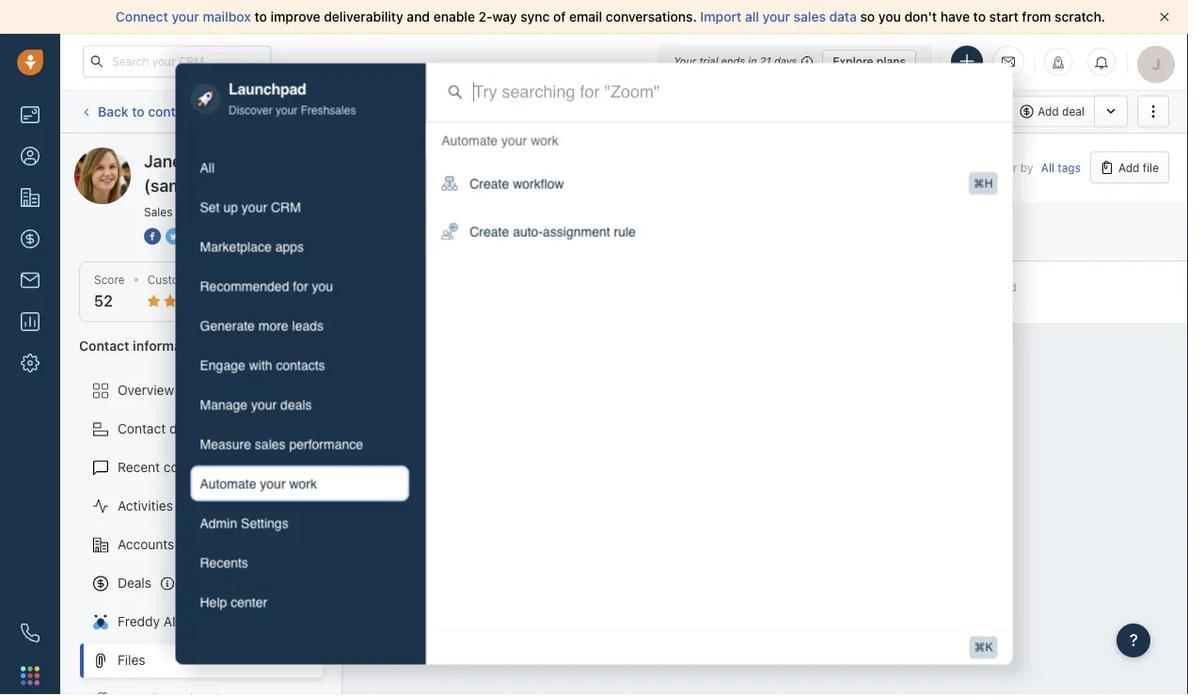 Task type: vqa. For each thing, say whether or not it's contained in the screenshot.
the size
no



Task type: locate. For each thing, give the bounding box(es) containing it.
automate your work inside list of options list box
[[441, 133, 559, 148]]

your inside launchpad discover your freshsales
[[276, 103, 298, 117]]

start
[[989, 9, 1019, 24]]

generate
[[200, 318, 255, 333]]

1 vertical spatial click
[[953, 281, 979, 294]]

Search your CRM... text field
[[83, 46, 271, 78]]

contacts up "manage your deals" 'button'
[[276, 357, 325, 372]]

work
[[531, 133, 559, 148], [531, 133, 559, 148], [289, 476, 317, 491]]

all inside 'button'
[[200, 160, 215, 175]]

recommended
[[200, 278, 289, 293]]

add
[[1038, 105, 1059, 118], [1118, 161, 1140, 174]]

deals
[[118, 575, 151, 591]]

linkedin circled image
[[187, 226, 204, 246]]

create left workflow
[[470, 177, 509, 192]]

connect
[[116, 9, 168, 24]]

more
[[258, 318, 288, 333]]

add for add file
[[1118, 161, 1140, 174]]

sales left data
[[794, 9, 826, 24]]

way
[[492, 9, 517, 24]]

filter
[[990, 161, 1017, 174]]

marketplace apps
[[200, 239, 304, 254]]

⌘ h
[[973, 177, 993, 190]]

all tags link
[[1041, 161, 1081, 174]]

sync
[[520, 9, 550, 24]]

0 horizontal spatial you
[[312, 278, 333, 293]]

automate
[[441, 133, 498, 148], [441, 133, 498, 148], [200, 476, 256, 491]]

1 horizontal spatial you
[[878, 9, 901, 24]]

0 vertical spatial contact
[[79, 337, 129, 353]]

your trial ends in 21 days
[[674, 55, 797, 67]]

files
[[118, 652, 145, 668]]

add file
[[1118, 161, 1159, 174]]

contact information
[[79, 337, 206, 353]]

import all your sales data link
[[700, 9, 860, 24]]

in
[[748, 55, 757, 67]]

1 horizontal spatial add
[[1118, 161, 1140, 174]]

52
[[94, 292, 113, 310]]

close image
[[1160, 12, 1169, 22]]

⌘ inside press-command-k-to-open-and-close element
[[974, 641, 985, 654]]

1 vertical spatial add
[[1118, 161, 1140, 174]]

work inside button
[[289, 476, 317, 491]]

generate more leads
[[200, 318, 324, 333]]

automate inside heading
[[441, 133, 498, 148]]

all up (sample)
[[200, 160, 215, 175]]

fit
[[202, 273, 213, 286]]

⌘ for k
[[974, 641, 985, 654]]

click right the available.
[[641, 104, 667, 118]]

0 horizontal spatial sales
[[255, 436, 286, 451]]

sales down manage your deals
[[255, 436, 286, 451]]

contacts
[[148, 103, 202, 119], [276, 357, 325, 372]]

workflow
[[513, 177, 564, 192]]

explore plans link
[[822, 50, 916, 72]]

recommended for you button
[[190, 268, 409, 304]]

⌘ for h
[[973, 177, 985, 190]]

ai
[[164, 614, 176, 629]]

so
[[860, 9, 875, 24]]

all right by on the top right
[[1041, 161, 1054, 174]]

measure
[[200, 436, 251, 451]]

accounts
[[118, 537, 174, 552]]

1 vertical spatial contact
[[118, 421, 166, 437]]

click left add
[[953, 281, 979, 294]]

add left file
[[1118, 161, 1140, 174]]

0 vertical spatial you
[[878, 9, 901, 24]]

email image
[[1002, 54, 1015, 69]]

contacts inside button
[[276, 357, 325, 372]]

activities
[[118, 498, 173, 514]]

add left deal
[[1038, 105, 1059, 118]]

0 vertical spatial contacts
[[148, 103, 202, 119]]

1 horizontal spatial sales
[[794, 9, 826, 24]]

1 create from the top
[[470, 177, 509, 192]]

contact up recent
[[118, 421, 166, 437]]

admin
[[200, 515, 237, 530]]

your inside set up your crm "button"
[[242, 199, 267, 214]]

add file button
[[1090, 151, 1169, 183]]

to left refresh.
[[671, 104, 681, 118]]

contact
[[79, 337, 129, 353], [118, 421, 166, 437]]

you right "so"
[[878, 9, 901, 24]]

automate your work for list of options list box
[[441, 133, 559, 148]]

contacts down search your crm... text field
[[148, 103, 202, 119]]

0 horizontal spatial add
[[1038, 105, 1059, 118]]

2 create from the top
[[470, 225, 509, 240]]

create left the auto- at the left of the page
[[470, 225, 509, 240]]

updates available. click to refresh. link
[[513, 94, 735, 129]]

back to contacts link
[[79, 97, 203, 126]]

import
[[700, 9, 742, 24]]

settings
[[241, 515, 288, 530]]

tab list
[[190, 150, 409, 620]]

automate inside button
[[200, 476, 256, 491]]

tab list containing all
[[190, 150, 409, 620]]

contact down 52
[[79, 337, 129, 353]]

1 vertical spatial you
[[312, 278, 333, 293]]

⌘ inside list of options list box
[[973, 177, 985, 190]]

center
[[231, 594, 267, 610]]

recent conversations
[[118, 460, 248, 475]]

by
[[1020, 161, 1033, 174]]

recommended for you
[[200, 278, 333, 293]]

create for create workflow
[[470, 177, 509, 192]]

freshworks switcher image
[[21, 666, 40, 685]]

add for add deal
[[1038, 105, 1059, 118]]

rule
[[614, 225, 636, 240]]

details
[[169, 421, 210, 437]]

for
[[293, 278, 308, 293]]

customer
[[147, 273, 199, 286]]

to left add
[[983, 281, 993, 294]]

freddy
[[118, 614, 160, 629]]

marketplace apps button
[[190, 229, 409, 264]]

contact for contact information
[[79, 337, 129, 353]]

help center
[[200, 594, 267, 610]]

enable
[[433, 9, 475, 24]]

to
[[254, 9, 267, 24], [973, 9, 986, 24], [132, 103, 145, 119], [671, 104, 681, 118], [983, 281, 993, 294], [432, 284, 443, 297], [510, 284, 521, 297]]

add
[[996, 281, 1016, 294]]

add inside button
[[1118, 161, 1140, 174]]

connect your mailbox link
[[116, 9, 254, 24]]

1 vertical spatial ⌘
[[974, 641, 985, 654]]

1 vertical spatial sales
[[255, 436, 286, 451]]

0 vertical spatial ⌘
[[973, 177, 985, 190]]

0 horizontal spatial click
[[641, 104, 667, 118]]

work inside list of options list box
[[531, 133, 559, 148]]

add deal button
[[1010, 95, 1094, 127]]

1 vertical spatial contacts
[[276, 357, 325, 372]]

to right 'back'
[[132, 103, 145, 119]]

0 horizontal spatial contacts
[[148, 103, 202, 119]]

automate your work heading
[[441, 131, 559, 150], [441, 131, 559, 150]]

assignment
[[543, 225, 610, 240]]

call
[[527, 105, 547, 118]]

automate your work inside button
[[200, 476, 317, 491]]

deal
[[1062, 105, 1085, 118]]

you right for
[[312, 278, 333, 293]]

sales
[[794, 9, 826, 24], [255, 436, 286, 451]]

have
[[940, 9, 970, 24]]

list of options list box
[[426, 122, 1013, 255]]

0 vertical spatial add
[[1038, 105, 1059, 118]]

1 horizontal spatial contacts
[[276, 357, 325, 372]]

all
[[745, 9, 759, 24]]

insights
[[179, 614, 226, 629]]

automate for the automate your work button
[[200, 476, 256, 491]]

0 vertical spatial create
[[470, 177, 509, 192]]

1 vertical spatial create
[[470, 225, 509, 240]]

file
[[1143, 161, 1159, 174]]

set up your crm
[[200, 199, 301, 214]]

you
[[878, 9, 901, 24], [312, 278, 333, 293]]

recents
[[200, 555, 248, 570]]

0 horizontal spatial all
[[200, 160, 215, 175]]

add inside button
[[1038, 105, 1059, 118]]



Task type: describe. For each thing, give the bounding box(es) containing it.
improve
[[270, 9, 320, 24]]

to inside updates available. click to refresh. link
[[671, 104, 681, 118]]

sampleton
[[186, 151, 271, 171]]

conversations.
[[606, 9, 697, 24]]

jane
[[144, 151, 182, 171]]

apps
[[275, 239, 304, 254]]

from
[[1022, 9, 1051, 24]]

freddy ai insights
[[118, 614, 226, 629]]

customer fit
[[147, 273, 213, 286]]

work for the automate your work button
[[289, 476, 317, 491]]

work for list of options list box
[[531, 133, 559, 148]]

up
[[223, 199, 238, 214]]

and
[[407, 9, 430, 24]]

attach
[[446, 284, 480, 297]]

owner
[[615, 219, 652, 230]]

to right how
[[432, 284, 443, 297]]

recents button
[[190, 545, 409, 580]]

available.
[[588, 104, 638, 118]]

contacts for back to contacts
[[148, 103, 202, 119]]

engage
[[200, 357, 245, 372]]

performance
[[289, 436, 363, 451]]

Try "connect email" field
[[473, 80, 990, 104]]

facebook circled image
[[144, 226, 161, 246]]

create auto-assignment rule
[[470, 225, 636, 240]]

create for create auto-assignment rule
[[470, 225, 509, 240]]

email button
[[422, 95, 489, 127]]

email
[[450, 105, 479, 118]]

data
[[829, 9, 857, 24]]

launchpad discover your freshsales
[[229, 80, 356, 117]]

0 vertical spatial sales
[[794, 9, 826, 24]]

deliverability
[[324, 9, 403, 24]]

you inside button
[[312, 278, 333, 293]]

measure sales performance button
[[190, 426, 409, 462]]

help center button
[[190, 584, 409, 620]]

contacts for engage with contacts
[[276, 357, 325, 372]]

marketplace
[[200, 239, 272, 254]]

automate your work heading inside list of options list box
[[441, 131, 559, 150]]

to right mailbox
[[254, 9, 267, 24]]

your inside "manage your deals" 'button'
[[251, 397, 277, 412]]

generate more leads button
[[190, 308, 409, 343]]

automate your work for the automate your work button
[[200, 476, 317, 491]]

score
[[94, 273, 125, 286]]

files
[[484, 284, 506, 297]]

set
[[200, 199, 220, 214]]

information
[[133, 337, 206, 353]]

measure sales performance
[[200, 436, 363, 451]]

click to add
[[953, 281, 1016, 294]]

launchpad
[[229, 80, 306, 98]]

help
[[200, 594, 227, 610]]

engage with contacts button
[[190, 347, 409, 383]]

how to attach files to contacts? link
[[404, 283, 577, 303]]

sales
[[144, 205, 173, 218]]

2-
[[478, 9, 492, 24]]

plans
[[877, 55, 906, 68]]

twitter circled image
[[166, 226, 182, 246]]

add deal
[[1038, 105, 1085, 118]]

back to contacts
[[98, 103, 202, 119]]

call link
[[499, 95, 556, 127]]

1 horizontal spatial all
[[1041, 161, 1054, 174]]

phone element
[[11, 614, 49, 652]]

crm
[[271, 199, 301, 214]]

to right files
[[510, 284, 521, 297]]

conversations
[[164, 460, 248, 475]]

connect your mailbox to improve deliverability and enable 2-way sync of email conversations. import all your sales data so you don't have to start from scratch.
[[116, 9, 1105, 24]]

contact details
[[118, 421, 210, 437]]

1 horizontal spatial click
[[953, 281, 979, 294]]

leads
[[292, 318, 324, 333]]

press-command-k-to-open-and-close element
[[969, 637, 998, 659]]

of
[[553, 9, 566, 24]]

sales manager
[[144, 205, 222, 218]]

freshsales
[[301, 103, 356, 117]]

set up your crm button
[[190, 189, 409, 225]]

trial
[[699, 55, 718, 67]]

contact for contact details
[[118, 421, 166, 437]]

auto-
[[513, 225, 543, 240]]

⌘ k
[[974, 641, 993, 654]]

manage your deals button
[[190, 387, 409, 422]]

explore plans
[[833, 55, 906, 68]]

to inside "back to contacts" link
[[132, 103, 145, 119]]

sales inside button
[[255, 436, 286, 451]]

your inside the automate your work button
[[260, 476, 286, 491]]

phone image
[[21, 624, 40, 642]]

21
[[760, 55, 771, 67]]

52 button
[[94, 292, 113, 310]]

deals
[[280, 397, 312, 412]]

to left start
[[973, 9, 986, 24]]

recent
[[118, 460, 160, 475]]

don't
[[904, 9, 937, 24]]

with
[[249, 357, 272, 372]]

0 vertical spatial click
[[641, 104, 667, 118]]

your inside the 'automate your work' heading
[[501, 133, 527, 148]]

create workflow
[[470, 177, 564, 192]]

k
[[985, 641, 993, 654]]

your
[[674, 55, 696, 67]]

call button
[[499, 95, 556, 127]]

ends
[[721, 55, 745, 67]]

how
[[404, 284, 429, 297]]

days
[[774, 55, 797, 67]]

manager
[[176, 205, 222, 218]]

contacts?
[[524, 284, 577, 297]]

mailbox
[[203, 9, 251, 24]]

automate for list of options list box
[[441, 133, 498, 148]]

score 52
[[94, 273, 125, 310]]

sms
[[626, 105, 650, 118]]

updates available. click to refresh.
[[541, 104, 726, 118]]



